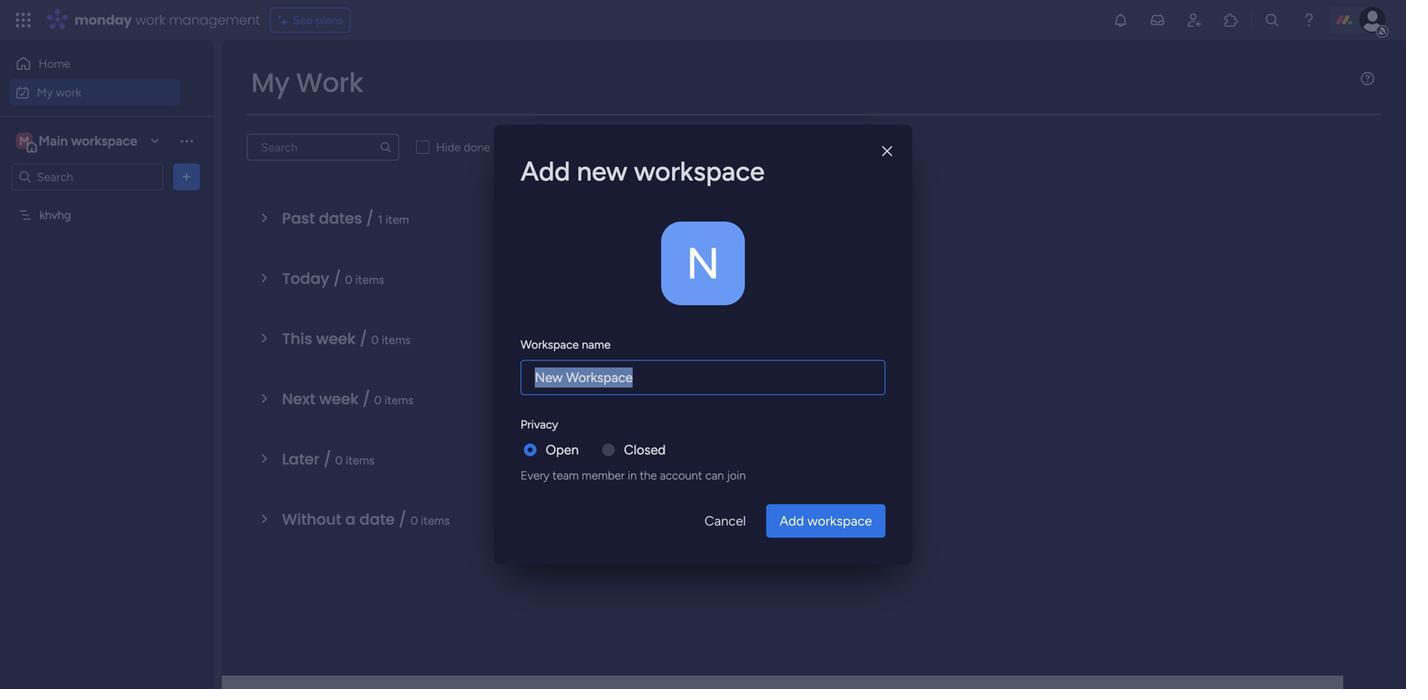 Task type: vqa. For each thing, say whether or not it's contained in the screenshot.
the middle Project
no



Task type: describe. For each thing, give the bounding box(es) containing it.
next
[[282, 389, 315, 410]]

add workspace button
[[766, 505, 886, 538]]

this
[[282, 329, 312, 350]]

date
[[360, 509, 395, 531]]

items inside today / 0 items
[[355, 273, 384, 287]]

workspace for add workspace
[[808, 514, 872, 530]]

cancel button
[[691, 505, 760, 538]]

today / 0 items
[[282, 268, 384, 290]]

0 inside next week / 0 items
[[374, 394, 382, 408]]

item
[[386, 213, 409, 227]]

hide
[[436, 140, 461, 154]]

select product image
[[15, 12, 32, 28]]

search everything image
[[1264, 12, 1281, 28]]

apps image
[[1223, 12, 1240, 28]]

account
[[660, 469, 703, 483]]

hide done items
[[436, 140, 522, 154]]

n button
[[661, 222, 745, 306]]

see plans
[[293, 13, 343, 27]]

/ left 1
[[366, 208, 374, 229]]

home
[[39, 57, 70, 71]]

work for my
[[56, 85, 81, 100]]

open button
[[546, 440, 579, 461]]

my work
[[37, 85, 81, 100]]

member
[[582, 469, 625, 483]]

Workspace name field
[[521, 360, 886, 396]]

main workspace
[[39, 133, 137, 149]]

later / 0 items
[[282, 449, 375, 471]]

without a date / 0 items
[[282, 509, 450, 531]]

/ right later
[[324, 449, 331, 471]]

cancel
[[705, 514, 746, 530]]

team
[[553, 469, 579, 483]]

0 inside this week / 0 items
[[371, 333, 379, 347]]

in
[[628, 469, 637, 483]]

0 inside today / 0 items
[[345, 273, 353, 287]]

past
[[282, 208, 315, 229]]

week for this
[[316, 329, 356, 350]]

privacy heading
[[521, 416, 559, 434]]

workspace selection element
[[16, 131, 140, 153]]

m
[[19, 134, 29, 148]]

closed
[[624, 443, 666, 458]]

items inside next week / 0 items
[[385, 394, 414, 408]]

invite members image
[[1186, 12, 1203, 28]]

1
[[378, 213, 383, 227]]

Filter dashboard by text search field
[[247, 134, 399, 161]]

search image
[[379, 141, 393, 154]]

open
[[546, 443, 579, 458]]



Task type: locate. For each thing, give the bounding box(es) containing it.
0 down this week / 0 items
[[374, 394, 382, 408]]

see
[[293, 13, 313, 27]]

khvhg
[[39, 208, 71, 222]]

my down home
[[37, 85, 53, 100]]

past dates / 1 item
[[282, 208, 409, 229]]

add right 'cancel' button
[[780, 514, 804, 530]]

add for add new workspace
[[521, 155, 571, 188]]

my for my work
[[251, 64, 290, 101]]

1 vertical spatial work
[[56, 85, 81, 100]]

2 horizontal spatial workspace
[[808, 514, 872, 530]]

/ up next week / 0 items
[[360, 329, 367, 350]]

my work
[[251, 64, 363, 101]]

workspace name heading
[[521, 336, 611, 354]]

home button
[[10, 50, 180, 77]]

add
[[521, 155, 571, 188], [780, 514, 804, 530]]

n
[[686, 237, 720, 290]]

later
[[282, 449, 320, 471]]

notifications image
[[1113, 12, 1130, 28]]

items right later
[[346, 454, 375, 468]]

closed button
[[624, 440, 666, 461]]

items right done
[[493, 140, 522, 154]]

add for add workspace
[[780, 514, 804, 530]]

items down 1
[[355, 273, 384, 287]]

items inside later / 0 items
[[346, 454, 375, 468]]

/ right today
[[333, 268, 341, 290]]

work for monday
[[135, 10, 165, 29]]

0 inside without a date / 0 items
[[411, 514, 418, 528]]

can
[[706, 469, 724, 483]]

workspace image
[[16, 132, 33, 150], [661, 222, 745, 306]]

items right date
[[421, 514, 450, 528]]

add left new
[[521, 155, 571, 188]]

week for next
[[319, 389, 359, 410]]

1 vertical spatial add
[[780, 514, 804, 530]]

0 vertical spatial workspace
[[71, 133, 137, 149]]

add inside button
[[780, 514, 804, 530]]

0 horizontal spatial workspace
[[71, 133, 137, 149]]

week right this
[[316, 329, 356, 350]]

every team member in the account can join
[[521, 469, 746, 483]]

workspace
[[521, 338, 579, 352]]

help image
[[1301, 12, 1318, 28]]

my work button
[[10, 79, 180, 106]]

workspace
[[71, 133, 137, 149], [634, 155, 765, 188], [808, 514, 872, 530]]

privacy
[[521, 418, 559, 432]]

workspace inside button
[[808, 514, 872, 530]]

khvhg list box
[[0, 198, 214, 455]]

my left work
[[251, 64, 290, 101]]

every
[[521, 469, 550, 483]]

add inside heading
[[521, 155, 571, 188]]

1 horizontal spatial work
[[135, 10, 165, 29]]

management
[[169, 10, 260, 29]]

inbox image
[[1150, 12, 1166, 28]]

1 horizontal spatial add
[[780, 514, 804, 530]]

dates
[[319, 208, 362, 229]]

plans
[[316, 13, 343, 27]]

2 vertical spatial workspace
[[808, 514, 872, 530]]

0 right today
[[345, 273, 353, 287]]

0 vertical spatial week
[[316, 329, 356, 350]]

items inside without a date / 0 items
[[421, 514, 450, 528]]

work
[[296, 64, 363, 101]]

0 up next week / 0 items
[[371, 333, 379, 347]]

/ right date
[[399, 509, 407, 531]]

a
[[346, 509, 356, 531]]

my inside button
[[37, 85, 53, 100]]

see plans button
[[270, 8, 351, 33]]

privacy element
[[521, 440, 886, 485]]

work down home
[[56, 85, 81, 100]]

items up next week / 0 items
[[382, 333, 411, 347]]

0 horizontal spatial work
[[56, 85, 81, 100]]

0 horizontal spatial workspace image
[[16, 132, 33, 150]]

workspace image containing n
[[661, 222, 745, 306]]

1 horizontal spatial workspace
[[634, 155, 765, 188]]

0 right later
[[335, 454, 343, 468]]

work right monday on the left top of page
[[135, 10, 165, 29]]

items
[[493, 140, 522, 154], [355, 273, 384, 287], [382, 333, 411, 347], [385, 394, 414, 408], [346, 454, 375, 468], [421, 514, 450, 528]]

/ down this week / 0 items
[[363, 389, 370, 410]]

this week / 0 items
[[282, 329, 411, 350]]

my
[[251, 64, 290, 101], [37, 85, 53, 100]]

name
[[582, 338, 611, 352]]

0
[[345, 273, 353, 287], [371, 333, 379, 347], [374, 394, 382, 408], [335, 454, 343, 468], [411, 514, 418, 528]]

monday work management
[[75, 10, 260, 29]]

Search in workspace field
[[35, 167, 140, 187]]

0 vertical spatial workspace image
[[16, 132, 33, 150]]

add workspace
[[780, 514, 872, 530]]

add new workspace
[[521, 155, 765, 188]]

1 horizontal spatial workspace image
[[661, 222, 745, 306]]

new
[[577, 155, 628, 188]]

next week / 0 items
[[282, 389, 414, 410]]

work
[[135, 10, 165, 29], [56, 85, 81, 100]]

week
[[316, 329, 356, 350], [319, 389, 359, 410]]

1 vertical spatial workspace
[[634, 155, 765, 188]]

monday
[[75, 10, 132, 29]]

today
[[282, 268, 329, 290]]

join
[[727, 469, 746, 483]]

1 vertical spatial workspace image
[[661, 222, 745, 306]]

0 horizontal spatial add
[[521, 155, 571, 188]]

main
[[39, 133, 68, 149]]

week right next
[[319, 389, 359, 410]]

option
[[0, 200, 214, 203]]

None search field
[[247, 134, 399, 161]]

work inside button
[[56, 85, 81, 100]]

workspace for main workspace
[[71, 133, 137, 149]]

/
[[366, 208, 374, 229], [333, 268, 341, 290], [360, 329, 367, 350], [363, 389, 370, 410], [324, 449, 331, 471], [399, 509, 407, 531]]

0 horizontal spatial my
[[37, 85, 53, 100]]

workspace image containing m
[[16, 132, 33, 150]]

0 vertical spatial add
[[521, 155, 571, 188]]

0 vertical spatial work
[[135, 10, 165, 29]]

items inside this week / 0 items
[[382, 333, 411, 347]]

gary orlando image
[[1360, 7, 1387, 33]]

1 horizontal spatial my
[[251, 64, 290, 101]]

workspace inside heading
[[634, 155, 765, 188]]

my for my work
[[37, 85, 53, 100]]

add new workspace heading
[[521, 152, 886, 192]]

0 inside later / 0 items
[[335, 454, 343, 468]]

close image
[[882, 145, 893, 158]]

1 vertical spatial week
[[319, 389, 359, 410]]

items down this week / 0 items
[[385, 394, 414, 408]]

without
[[282, 509, 342, 531]]

the
[[640, 469, 657, 483]]

0 right date
[[411, 514, 418, 528]]

done
[[464, 140, 491, 154]]

workspace name
[[521, 338, 611, 352]]



